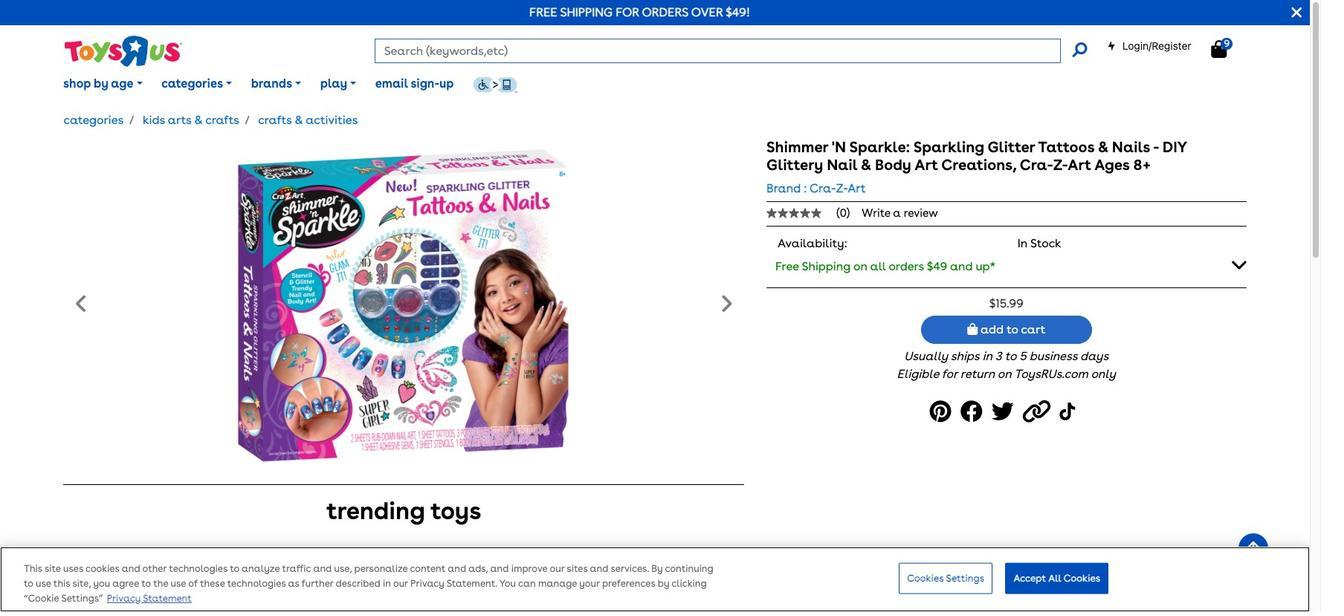 Task type: locate. For each thing, give the bounding box(es) containing it.
1 horizontal spatial cookies
[[1064, 573, 1101, 584]]

cra- right creations,
[[1020, 156, 1054, 174]]

1 horizontal spatial crafts
[[258, 113, 292, 127]]

and up you
[[490, 563, 509, 575]]

1 horizontal spatial z-
[[1054, 156, 1068, 174]]

& right arts
[[194, 113, 203, 127]]

art
[[915, 156, 938, 174], [1068, 156, 1091, 174], [848, 181, 866, 196]]

0 horizontal spatial in
[[383, 578, 391, 589]]

"cookie
[[24, 592, 59, 604]]

-
[[1154, 138, 1159, 156]]

use up "cookie
[[36, 578, 51, 589]]

site
[[45, 563, 61, 575]]

crafts & activities
[[258, 113, 358, 127]]

and left up*
[[950, 260, 973, 274]]

categories
[[161, 77, 223, 91], [64, 113, 124, 127]]

kids arts & crafts link
[[143, 113, 239, 127]]

crafts down brands dropdown button
[[258, 113, 292, 127]]

categories for categories "link"
[[64, 113, 124, 127]]

analyze
[[242, 563, 280, 575]]

on left all
[[854, 260, 868, 274]]

free shipping on all orders $49 and up* button
[[767, 250, 1247, 282]]

activities
[[306, 113, 358, 127]]

this
[[53, 578, 70, 589]]

personalize
[[354, 563, 408, 575]]

0 horizontal spatial crafts
[[205, 113, 239, 127]]

to right 3
[[1005, 350, 1017, 364]]

write
[[862, 207, 891, 220]]

1 crafts from the left
[[205, 113, 239, 127]]

age
[[111, 77, 133, 91]]

continuing
[[665, 563, 714, 575]]

to right add
[[1007, 323, 1019, 337]]

by down "by"
[[658, 578, 670, 589]]

shopping bag image
[[968, 324, 978, 336]]

login/register button
[[1107, 39, 1192, 54]]

z- down nail
[[836, 181, 848, 196]]

0 horizontal spatial cookies
[[907, 573, 944, 584]]

Enter Keyword or Item No. search field
[[375, 39, 1061, 63]]

1 horizontal spatial in
[[983, 350, 993, 364]]

only
[[1091, 368, 1116, 382]]

traffic
[[282, 563, 311, 575]]

categories down shop by age
[[64, 113, 124, 127]]

on inside 'usually ships in 3 to 5 business days eligible for return on toysrus.com only'
[[998, 368, 1012, 382]]

play button
[[311, 66, 366, 102]]

add to cart button
[[921, 316, 1092, 344]]

and up further
[[313, 563, 332, 575]]

use left of
[[171, 578, 186, 589]]

trending toys
[[327, 497, 481, 526]]

statement.
[[447, 578, 497, 589]]

1 vertical spatial in
[[383, 578, 391, 589]]

availability:
[[778, 236, 848, 251]]

0 horizontal spatial use
[[36, 578, 51, 589]]

1 vertical spatial z-
[[836, 181, 848, 196]]

privacy statement
[[107, 592, 192, 604]]

privacy down agree
[[107, 592, 141, 604]]

0 horizontal spatial z-
[[836, 181, 848, 196]]

&
[[194, 113, 203, 127], [295, 113, 303, 127], [1098, 138, 1109, 156], [861, 156, 872, 174]]

categories for categories dropdown button
[[161, 77, 223, 91]]

closeout! monopoly travel world tour board game image
[[286, 547, 347, 613]]

write a review button
[[862, 207, 938, 220]]

cra-
[[1020, 156, 1054, 174], [810, 181, 836, 196]]

8+
[[1134, 156, 1152, 174]]

on down 3
[[998, 368, 1012, 382]]

creations,
[[942, 156, 1017, 174]]

None search field
[[375, 39, 1087, 63]]

site,
[[72, 578, 91, 589]]

cookies settings button
[[899, 563, 993, 594]]

you
[[500, 578, 516, 589]]

services.
[[611, 563, 649, 575]]

0 horizontal spatial cra-
[[810, 181, 836, 196]]

in inside the this site uses cookies and other technologies to analyze traffic and use, personalize content and ads, and improve our sites and services. by continuing to use this site, you agree to the use of these technologies as further described in our privacy statement. you can manage your preferences by clicking "cookie settings"
[[383, 578, 391, 589]]

(0) button
[[767, 206, 862, 220]]

0 vertical spatial cra-
[[1020, 156, 1054, 174]]

our up "manage"
[[550, 563, 565, 575]]

shipping
[[560, 5, 613, 19]]

menu bar
[[54, 58, 1310, 110]]

1 horizontal spatial by
[[658, 578, 670, 589]]

1 vertical spatial categories
[[64, 113, 124, 127]]

art left ages
[[1068, 156, 1091, 174]]

by left age
[[94, 77, 108, 91]]

kids
[[143, 113, 165, 127]]

to left the
[[141, 578, 151, 589]]

nails
[[1112, 138, 1150, 156]]

free shipping for orders over $49! link
[[530, 5, 751, 19]]

in down personalize
[[383, 578, 391, 589]]

1 vertical spatial cra-
[[810, 181, 836, 196]]

sparkle:
[[850, 138, 910, 156]]

cookies left settings
[[907, 573, 944, 584]]

by inside dropdown button
[[94, 77, 108, 91]]

kids arts & crafts
[[143, 113, 239, 127]]

share a link to shimmer 'n sparkle: sparkling glitter tattoos & nails - diy glittery nail & body art creations, cra-z-art ages 8+ on twitter image
[[992, 396, 1019, 429]]

1 vertical spatial technologies
[[227, 578, 286, 589]]

copy a link to shimmer 'n sparkle: sparkling glitter tattoos & nails - diy glittery nail & body art creations, cra-z-art ages 8+ image
[[1023, 396, 1055, 429]]

orders
[[889, 260, 924, 274]]

0 horizontal spatial by
[[94, 77, 108, 91]]

glittery
[[767, 156, 823, 174]]

shimmer 'n sparkle: sparkling glitter tattoos & nails - diy glittery nail & body art creations, cra-z-art ages 8+ brand : cra-z-art
[[767, 138, 1187, 196]]

5
[[1020, 350, 1027, 364]]

write a review
[[862, 207, 938, 220]]

1 vertical spatial on
[[998, 368, 1012, 382]]

0 vertical spatial by
[[94, 77, 108, 91]]

toys
[[431, 497, 481, 526]]

categories inside dropdown button
[[161, 77, 223, 91]]

0 vertical spatial z-
[[1054, 156, 1068, 174]]

1 vertical spatial privacy
[[107, 592, 141, 604]]

art right body
[[915, 156, 938, 174]]

to inside button
[[1007, 323, 1019, 337]]

this icon serves as a link to download the essential accessibility assistive technology app for individuals with physical disabilities. it is featured as part of our commitment to diversity and inclusion. image
[[473, 77, 518, 93]]

accept all cookies button
[[1006, 563, 1109, 594]]

agree
[[112, 578, 139, 589]]

9
[[1224, 38, 1230, 49]]

cookies
[[86, 563, 119, 575]]

crafts
[[205, 113, 239, 127], [258, 113, 292, 127]]

1 horizontal spatial privacy
[[411, 578, 444, 589]]

0 horizontal spatial categories
[[64, 113, 124, 127]]

technologies up of
[[169, 563, 228, 575]]

and inside dropdown button
[[950, 260, 973, 274]]

$49
[[927, 260, 948, 274]]

shimmer
[[767, 138, 829, 156]]

cra- right ':'
[[810, 181, 836, 196]]

these
[[200, 578, 225, 589]]

& left "activities" on the top left
[[295, 113, 303, 127]]

can
[[518, 578, 536, 589]]

on
[[854, 260, 868, 274], [998, 368, 1012, 382]]

our down personalize
[[393, 578, 408, 589]]

1 horizontal spatial on
[[998, 368, 1012, 382]]

use,
[[334, 563, 352, 575]]

0 vertical spatial privacy
[[411, 578, 444, 589]]

cookies right all
[[1064, 573, 1101, 584]]

and up agree
[[122, 563, 140, 575]]

crafts right arts
[[205, 113, 239, 127]]

shopping bag image
[[1212, 40, 1227, 58]]

our
[[550, 563, 565, 575], [393, 578, 408, 589]]

1 horizontal spatial categories
[[161, 77, 223, 91]]

preferences
[[602, 578, 656, 589]]

improve
[[511, 563, 548, 575]]

sites
[[567, 563, 588, 575]]

shop by age
[[63, 77, 133, 91]]

shimmer 'n sparkle: sparkling glitter tattoos & nails - diy glittery nail & body art creations, cra-z-art ages 8+ image number null image
[[237, 138, 571, 473]]

other
[[142, 563, 167, 575]]

art down nail
[[848, 181, 866, 196]]

1 vertical spatial by
[[658, 578, 670, 589]]

brand : cra-z-art link
[[767, 180, 866, 198]]

1 horizontal spatial our
[[550, 563, 565, 575]]

in left 3
[[983, 350, 993, 364]]

for
[[616, 5, 639, 19]]

z- left ages
[[1054, 156, 1068, 174]]

to
[[1007, 323, 1019, 337], [1005, 350, 1017, 364], [230, 563, 239, 575], [24, 578, 33, 589], [141, 578, 151, 589]]

and up your
[[590, 563, 609, 575]]

privacy down "content"
[[411, 578, 444, 589]]

1 cookies from the left
[[907, 573, 944, 584]]

use
[[36, 578, 51, 589], [171, 578, 186, 589]]

0 horizontal spatial on
[[854, 260, 868, 274]]

to down this
[[24, 578, 33, 589]]

1 horizontal spatial use
[[171, 578, 186, 589]]

technologies down the analyze
[[227, 578, 286, 589]]

categories up kids arts & crafts
[[161, 77, 223, 91]]

described
[[336, 578, 381, 589]]

0 vertical spatial in
[[983, 350, 993, 364]]

free
[[776, 260, 799, 274]]

0 vertical spatial categories
[[161, 77, 223, 91]]

2 cookies from the left
[[1064, 573, 1101, 584]]

accept all cookies
[[1014, 573, 1101, 584]]

1 vertical spatial our
[[393, 578, 408, 589]]

0 vertical spatial on
[[854, 260, 868, 274]]

shop by age button
[[54, 66, 152, 102]]



Task type: describe. For each thing, give the bounding box(es) containing it.
0 vertical spatial our
[[550, 563, 565, 575]]

'n
[[832, 138, 846, 156]]

categories link
[[64, 113, 124, 127]]

orders
[[642, 5, 689, 19]]

national geographic light up air rockets image
[[110, 547, 171, 613]]

privacy statement link
[[107, 592, 192, 604]]

usually
[[905, 350, 948, 364]]

tattoos
[[1039, 138, 1095, 156]]

to left the analyze
[[230, 563, 239, 575]]

by
[[652, 563, 663, 575]]

free
[[530, 5, 557, 19]]

for
[[942, 368, 958, 382]]

days
[[1081, 350, 1109, 364]]

login/register
[[1123, 39, 1192, 52]]

2 use from the left
[[171, 578, 186, 589]]

toysrus.com
[[1015, 368, 1088, 382]]

this site uses cookies and other technologies to analyze traffic and use, personalize content and ads, and improve our sites and services. by continuing to use this site, you agree to the use of these technologies as further described in our privacy statement. you can manage your preferences by clicking "cookie settings"
[[24, 563, 714, 604]]

all
[[871, 260, 886, 274]]

manage
[[538, 578, 577, 589]]

create a pinterest pin for shimmer 'n sparkle: sparkling glitter tattoos & nails - diy glittery nail & body art creations, cra-z-art ages 8+ image
[[930, 396, 956, 429]]

of
[[188, 578, 198, 589]]

menu bar containing shop by age
[[54, 58, 1310, 110]]

by inside the this site uses cookies and other technologies to analyze traffic and use, personalize content and ads, and improve our sites and services. by continuing to use this site, you agree to the use of these technologies as further described in our privacy statement. you can manage your preferences by clicking "cookie settings"
[[658, 578, 670, 589]]

privacy inside the this site uses cookies and other technologies to analyze traffic and use, personalize content and ads, and improve our sites and services. by continuing to use this site, you agree to the use of these technologies as further described in our privacy statement. you can manage your preferences by clicking "cookie settings"
[[411, 578, 444, 589]]

0 horizontal spatial art
[[848, 181, 866, 196]]

9 link
[[1212, 38, 1242, 59]]

ads,
[[469, 563, 488, 575]]

cookies inside button
[[907, 573, 944, 584]]

in
[[1018, 236, 1028, 251]]

brands button
[[242, 66, 311, 102]]

on inside dropdown button
[[854, 260, 868, 274]]

arts
[[168, 113, 192, 127]]

1 horizontal spatial cra-
[[1020, 156, 1054, 174]]

2 horizontal spatial art
[[1068, 156, 1091, 174]]

sign-
[[411, 77, 440, 91]]

categories button
[[152, 66, 242, 102]]

in stock
[[1018, 236, 1062, 251]]

close button image
[[1292, 4, 1302, 21]]

uses
[[63, 563, 83, 575]]

eligible
[[897, 368, 939, 382]]

you
[[93, 578, 110, 589]]

nail
[[827, 156, 858, 174]]

add
[[981, 323, 1004, 337]]

2 crafts from the left
[[258, 113, 292, 127]]

0 vertical spatial technologies
[[169, 563, 228, 575]]

settings"
[[61, 592, 103, 604]]

all
[[1049, 573, 1062, 584]]

trending
[[327, 497, 425, 526]]

glitter
[[988, 138, 1035, 156]]

& left nails
[[1098, 138, 1109, 156]]

email sign-up link
[[366, 66, 463, 102]]

0 horizontal spatial privacy
[[107, 592, 141, 604]]

in inside 'usually ships in 3 to 5 business days eligible for return on toysrus.com only'
[[983, 350, 993, 364]]

ages
[[1095, 156, 1130, 174]]

cookies inside button
[[1064, 573, 1101, 584]]

shop
[[63, 77, 91, 91]]

shipping
[[802, 260, 851, 274]]

3
[[996, 350, 1002, 364]]

business
[[1030, 350, 1078, 364]]

and up statement.
[[448, 563, 466, 575]]

world of super mario nintendo 2.5" deluxe toad house playset image
[[463, 547, 524, 613]]

brand
[[767, 181, 801, 196]]

stock
[[1031, 236, 1062, 251]]

over
[[691, 5, 723, 19]]

to inside 'usually ships in 3 to 5 business days eligible for return on toysrus.com only'
[[1005, 350, 1017, 364]]

free shipping on all orders $49 and up*
[[776, 260, 996, 274]]

diy
[[1163, 138, 1187, 156]]

& right nail
[[861, 156, 872, 174]]

the
[[153, 578, 168, 589]]

further
[[302, 578, 334, 589]]

ships
[[951, 350, 980, 364]]

0 horizontal spatial our
[[393, 578, 408, 589]]

crafts & activities link
[[258, 113, 358, 127]]

statement
[[143, 592, 192, 604]]

:
[[804, 181, 807, 196]]

cart
[[1021, 323, 1046, 337]]

2-player laser tag handtank starter set with lights and sound effects image
[[639, 547, 700, 613]]

settings
[[946, 573, 985, 584]]

1 use from the left
[[36, 578, 51, 589]]

up*
[[976, 260, 996, 274]]

return
[[961, 368, 995, 382]]

free shipping for orders over $49!
[[530, 5, 751, 19]]

$15.99
[[990, 296, 1024, 311]]

usually ships in 3 to 5 business days eligible for return on toysrus.com only
[[897, 350, 1116, 382]]

your
[[579, 578, 600, 589]]

sparkling
[[914, 138, 985, 156]]

(0)
[[837, 206, 850, 220]]

share shimmer 'n sparkle: sparkling glitter tattoos & nails - diy glittery nail & body art creations, cra-z-art ages 8+ on facebook image
[[961, 396, 987, 429]]

play
[[320, 77, 347, 91]]

$49!
[[726, 5, 751, 19]]

email sign-up
[[375, 77, 454, 91]]

email
[[375, 77, 408, 91]]

1 horizontal spatial art
[[915, 156, 938, 174]]

toys r us image
[[64, 34, 183, 68]]

as
[[288, 578, 299, 589]]

tiktok image
[[1060, 396, 1079, 429]]



Task type: vqa. For each thing, say whether or not it's contained in the screenshot.
the bottommost is
no



